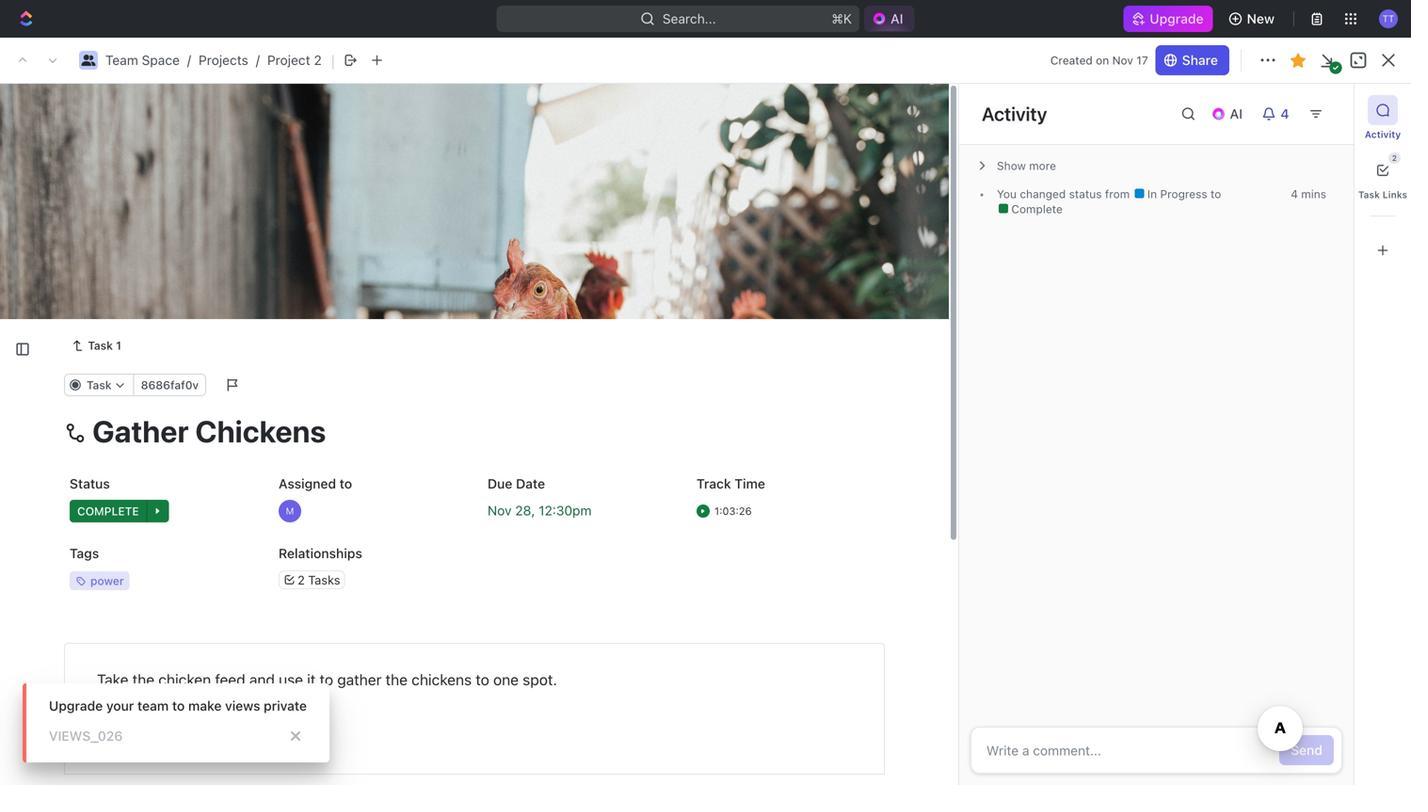 Task type: vqa. For each thing, say whether or not it's contained in the screenshot.
"Home"
yes



Task type: describe. For each thing, give the bounding box(es) containing it.
nov 28 , 12:30 pm
[[488, 503, 592, 518]]

team space inside "sidebar" navigation
[[45, 367, 119, 382]]

change cover button
[[776, 282, 884, 312]]

17
[[1137, 54, 1148, 67]]

task sidebar navigation tab list
[[1358, 95, 1407, 265]]

date
[[516, 476, 545, 492]]

1 vertical spatial add task
[[508, 267, 557, 280]]

hide
[[1188, 175, 1217, 190]]

upgrade for upgrade
[[1150, 11, 1204, 26]]

reposition button
[[686, 282, 776, 312]]

time
[[735, 476, 765, 492]]

dashboards link
[[8, 187, 273, 217]]

0 horizontal spatial nov
[[488, 503, 512, 518]]

1:03:26 button
[[691, 494, 885, 528]]

project inside team space / projects / project 2 |
[[267, 52, 310, 68]]

0 horizontal spatial add
[[508, 267, 529, 280]]

team inside team space / projects / project 2 |
[[105, 52, 138, 68]]

make
[[188, 698, 222, 714]]

use
[[279, 671, 303, 689]]

user group image
[[299, 56, 311, 65]]

0 vertical spatial projects link
[[199, 52, 248, 68]]

tags power
[[70, 546, 124, 588]]

0 horizontal spatial in progress
[[351, 267, 427, 280]]

task for task
[[87, 379, 112, 392]]

calendar link
[[477, 169, 536, 196]]

2 inside team space / projects / project 2 |
[[314, 52, 322, 68]]

docs
[[45, 162, 76, 178]]

take
[[97, 671, 129, 689]]

table link
[[567, 169, 605, 196]]

0 horizontal spatial ai
[[891, 11, 903, 26]]

2 horizontal spatial team
[[316, 52, 349, 68]]

projects link inside tree
[[56, 392, 220, 422]]

assigned to
[[279, 476, 352, 492]]

your
[[106, 698, 134, 714]]

cover
[[838, 289, 873, 304]]

change cover button
[[776, 282, 884, 312]]

customize
[[1251, 175, 1317, 190]]

dashboards
[[45, 194, 118, 210]]

progress inside task sidebar content section
[[1160, 187, 1207, 201]]

private
[[264, 698, 307, 714]]

it
[[307, 671, 316, 689]]

to inside task sidebar content section
[[1211, 187, 1221, 201]]

complete button
[[64, 494, 258, 528]]

project 2 link
[[267, 52, 322, 68]]

8686faf0v button
[[133, 374, 206, 397]]

favorites
[[15, 274, 65, 287]]

2 the from the left
[[386, 671, 408, 689]]

12:30
[[539, 503, 572, 518]]

task for task 1
[[88, 339, 113, 352]]

from
[[1105, 187, 1130, 201]]

in progress inside task sidebar content section
[[1144, 187, 1211, 201]]

team space link up "home" link
[[105, 52, 180, 68]]

0 horizontal spatial ai button
[[864, 6, 915, 32]]

board link
[[347, 169, 388, 196]]

2 horizontal spatial space
[[353, 52, 391, 68]]

team space / projects / project 2 |
[[105, 51, 335, 70]]

1 vertical spatial progress
[[366, 267, 427, 280]]

reposition
[[697, 289, 763, 304]]

2 share from the left
[[1184, 52, 1220, 68]]

8686faf0v
[[141, 379, 199, 392]]

home
[[45, 98, 81, 114]]

4 mins
[[1291, 187, 1326, 201]]

1 share button from the left
[[1156, 45, 1229, 75]]

task for task links
[[1358, 189, 1380, 200]]

1 horizontal spatial team space
[[316, 52, 391, 68]]

and
[[249, 671, 275, 689]]

tree inside "sidebar" navigation
[[8, 328, 273, 582]]

ai button
[[1204, 99, 1254, 129]]

power button
[[64, 564, 258, 598]]

gantt
[[639, 175, 674, 190]]

chicken
[[158, 671, 211, 689]]

board
[[351, 175, 388, 190]]

in inside task sidebar content section
[[1147, 187, 1157, 201]]

show more button
[[971, 153, 1342, 179]]

inbox link
[[8, 123, 273, 153]]

you
[[997, 187, 1017, 201]]

1 / from the left
[[187, 52, 191, 68]]

send
[[1291, 742, 1323, 758]]

change cover
[[787, 289, 873, 304]]

28
[[515, 503, 531, 518]]

upgrade link
[[1123, 6, 1213, 32]]

assignees
[[785, 222, 840, 235]]

hide button
[[1166, 169, 1223, 196]]

calendar
[[480, 175, 536, 190]]

docs link
[[8, 155, 273, 185]]

4 for 4
[[1281, 106, 1289, 121]]

2 share button from the left
[[1173, 45, 1232, 75]]

Edit task name text field
[[64, 413, 885, 449]]

1 horizontal spatial add task
[[1275, 121, 1332, 137]]

track time
[[697, 476, 765, 492]]

invite
[[45, 759, 78, 774]]

gantt link
[[636, 169, 674, 196]]

list link
[[419, 169, 445, 196]]

task links
[[1358, 189, 1407, 200]]

due
[[488, 476, 512, 492]]

1:03:26
[[715, 505, 752, 517]]

projects inside team space / projects / project 2 |
[[199, 52, 248, 68]]



Task type: locate. For each thing, give the bounding box(es) containing it.
in progress down show more dropdown button
[[1144, 187, 1211, 201]]

project up board
[[327, 112, 411, 144]]

1 horizontal spatial team
[[105, 52, 138, 68]]

to left customize button
[[1211, 187, 1221, 201]]

0 horizontal spatial activity
[[982, 103, 1047, 125]]

1 horizontal spatial space
[[142, 52, 180, 68]]

1 horizontal spatial ai button
[[1204, 99, 1254, 129]]

search button
[[1088, 169, 1162, 196]]

changed status from
[[1017, 187, 1133, 201]]

0 vertical spatial ai
[[891, 11, 903, 26]]

1 horizontal spatial projects
[[199, 52, 248, 68]]

space down task 1 link
[[82, 367, 119, 382]]

0 horizontal spatial upgrade
[[49, 698, 103, 714]]

track
[[697, 476, 731, 492]]

space right |
[[353, 52, 391, 68]]

nov left "17"
[[1112, 54, 1133, 67]]

task sidebar content section
[[955, 84, 1354, 785]]

1 horizontal spatial in progress
[[1144, 187, 1211, 201]]

add task button
[[1264, 114, 1343, 144], [485, 262, 565, 285]]

ai right ⌘k
[[891, 11, 903, 26]]

1 vertical spatial projects
[[56, 399, 106, 414]]

0 horizontal spatial the
[[132, 671, 155, 689]]

,
[[531, 503, 535, 518]]

0 horizontal spatial project
[[267, 52, 310, 68]]

show more
[[997, 159, 1056, 172]]

in down board link
[[351, 267, 363, 280]]

one
[[493, 671, 519, 689]]

1 vertical spatial upgrade
[[49, 698, 103, 714]]

add up customize
[[1275, 121, 1300, 137]]

ai left 4 dropdown button
[[1230, 106, 1243, 121]]

task inside tab list
[[1358, 189, 1380, 200]]

share
[[1182, 52, 1218, 68], [1184, 52, 1220, 68]]

created
[[1050, 54, 1093, 67]]

1 vertical spatial ai
[[1230, 106, 1243, 121]]

0 horizontal spatial space
[[82, 367, 119, 382]]

upgrade left new button
[[1150, 11, 1204, 26]]

0 vertical spatial in progress
[[1144, 187, 1211, 201]]

1 horizontal spatial add task button
[[1264, 114, 1343, 144]]

projects link down 1
[[56, 392, 220, 422]]

upgrade for upgrade your team to make views private
[[49, 698, 103, 714]]

ai button right ⌘k
[[864, 6, 915, 32]]

0 horizontal spatial projects
[[56, 399, 106, 414]]

0 vertical spatial in
[[1147, 187, 1157, 201]]

in
[[1147, 187, 1157, 201], [351, 267, 363, 280]]

1 vertical spatial activity
[[1365, 129, 1401, 140]]

team space link up project 2
[[293, 49, 395, 72]]

add task button up customize
[[1264, 114, 1343, 144]]

table
[[571, 175, 605, 190]]

to left one
[[476, 671, 489, 689]]

new button
[[1221, 4, 1286, 34]]

assignees button
[[761, 217, 849, 240]]

1 horizontal spatial add
[[1275, 121, 1300, 137]]

1 vertical spatial nov
[[488, 503, 512, 518]]

status
[[1069, 187, 1102, 201]]

2 tasks
[[297, 573, 340, 587]]

relationships
[[279, 546, 362, 561]]

team space link down 1
[[45, 360, 269, 390]]

1 vertical spatial add task button
[[485, 262, 565, 285]]

add task button down 'calendar'
[[485, 262, 565, 285]]

space inside tree
[[82, 367, 119, 382]]

chickens
[[412, 671, 472, 689]]

0 horizontal spatial /
[[187, 52, 191, 68]]

user group image
[[81, 55, 96, 66]]

1 horizontal spatial /
[[256, 52, 260, 68]]

0 vertical spatial add task button
[[1264, 114, 1343, 144]]

space up "home" link
[[142, 52, 180, 68]]

2 button
[[1368, 153, 1401, 185]]

spot.
[[523, 671, 557, 689]]

1 horizontal spatial ai
[[1230, 106, 1243, 121]]

complete down 'changed'
[[1008, 202, 1063, 216]]

team inside "sidebar" navigation
[[45, 367, 78, 382]]

automations button
[[1240, 46, 1338, 74]]

send button
[[1279, 735, 1334, 765]]

complete down status at the left of the page
[[77, 505, 139, 518]]

4 for 4 mins
[[1291, 187, 1298, 201]]

task button
[[64, 374, 134, 397]]

more
[[1029, 159, 1056, 172]]

created on nov 17
[[1050, 54, 1148, 67]]

projects inside tree
[[56, 399, 106, 414]]

nov
[[1112, 54, 1133, 67], [488, 503, 512, 518]]

home link
[[8, 91, 273, 121]]

activity up show
[[982, 103, 1047, 125]]

ai button up the hide
[[1204, 99, 1254, 129]]

mins
[[1301, 187, 1326, 201]]

0 vertical spatial complete
[[1008, 202, 1063, 216]]

automations
[[1250, 52, 1328, 68]]

search...
[[663, 11, 716, 26]]

take the chicken feed and use it to gather the chickens to one spot.
[[97, 671, 557, 689]]

0 horizontal spatial team space
[[45, 367, 119, 382]]

views_026
[[49, 728, 123, 744]]

ai
[[891, 11, 903, 26], [1230, 106, 1243, 121]]

status
[[70, 476, 110, 492]]

tree
[[8, 328, 273, 582]]

upgrade up views_026
[[49, 698, 103, 714]]

1 horizontal spatial the
[[386, 671, 408, 689]]

0 vertical spatial nov
[[1112, 54, 1133, 67]]

on
[[1096, 54, 1109, 67]]

to right it
[[320, 671, 333, 689]]

pm
[[572, 503, 592, 518]]

1 vertical spatial complete
[[77, 505, 139, 518]]

projects down task dropdown button
[[56, 399, 106, 414]]

1 horizontal spatial in
[[1147, 187, 1157, 201]]

4 down automations button
[[1281, 106, 1289, 121]]

4 inside dropdown button
[[1281, 106, 1289, 121]]

1 vertical spatial projects link
[[56, 392, 220, 422]]

to
[[1211, 187, 1221, 201], [340, 476, 352, 492], [320, 671, 333, 689], [476, 671, 489, 689], [172, 698, 185, 714]]

search
[[1113, 175, 1156, 190]]

assigned
[[279, 476, 336, 492]]

0 horizontal spatial 4
[[1281, 106, 1289, 121]]

the
[[132, 671, 155, 689], [386, 671, 408, 689]]

views
[[225, 698, 260, 714]]

0 horizontal spatial add task
[[508, 267, 557, 280]]

activity
[[982, 103, 1047, 125], [1365, 129, 1401, 140]]

the right gather
[[386, 671, 408, 689]]

activity up 2 'button'
[[1365, 129, 1401, 140]]

show
[[997, 159, 1026, 172]]

1 horizontal spatial 4
[[1291, 187, 1298, 201]]

nov left the 28
[[488, 503, 512, 518]]

0 vertical spatial activity
[[982, 103, 1047, 125]]

4
[[1281, 106, 1289, 121], [1291, 187, 1298, 201]]

0 horizontal spatial progress
[[366, 267, 427, 280]]

ai button
[[864, 6, 915, 32], [1204, 99, 1254, 129]]

1 horizontal spatial nov
[[1112, 54, 1133, 67]]

1 horizontal spatial project
[[327, 112, 411, 144]]

team space down task 1 link
[[45, 367, 119, 382]]

to right team
[[172, 698, 185, 714]]

task 1
[[88, 339, 121, 352]]

1 horizontal spatial activity
[[1365, 129, 1401, 140]]

space inside team space / projects / project 2 |
[[142, 52, 180, 68]]

0 vertical spatial add
[[1275, 121, 1300, 137]]

1 share from the left
[[1182, 52, 1218, 68]]

0 horizontal spatial add task button
[[485, 262, 565, 285]]

in progress down board
[[351, 267, 427, 280]]

upgrade
[[1150, 11, 1204, 26], [49, 698, 103, 714]]

add task
[[1275, 121, 1332, 137], [508, 267, 557, 280]]

project
[[267, 52, 310, 68], [327, 112, 411, 144]]

add down calendar link on the top left
[[508, 267, 529, 280]]

complete inside 'dropdown button'
[[77, 505, 139, 518]]

favorites button
[[8, 269, 84, 292]]

1 horizontal spatial complete
[[1008, 202, 1063, 216]]

project 2
[[327, 112, 438, 144]]

⌘k
[[832, 11, 852, 26]]

1
[[116, 339, 121, 352]]

0 vertical spatial ai button
[[864, 6, 915, 32]]

4 button
[[1254, 99, 1301, 129]]

0 vertical spatial progress
[[1160, 187, 1207, 201]]

team down task 1 link
[[45, 367, 78, 382]]

activity inside 'task sidebar navigation' tab list
[[1365, 129, 1401, 140]]

0 horizontal spatial team
[[45, 367, 78, 382]]

ai inside ai dropdown button
[[1230, 106, 1243, 121]]

1 vertical spatial 4
[[1291, 187, 1298, 201]]

tree containing team space
[[8, 328, 273, 582]]

1 vertical spatial in
[[351, 267, 363, 280]]

the up team
[[132, 671, 155, 689]]

Search tasks... text field
[[1177, 214, 1365, 242]]

to up m dropdown button
[[340, 476, 352, 492]]

projects left project 2 link
[[199, 52, 248, 68]]

0 vertical spatial add task
[[1275, 121, 1332, 137]]

team
[[105, 52, 138, 68], [316, 52, 349, 68], [45, 367, 78, 382]]

changed
[[1020, 187, 1066, 201]]

customize button
[[1226, 169, 1323, 196]]

1 horizontal spatial progress
[[1160, 187, 1207, 201]]

sidebar navigation
[[0, 38, 281, 785]]

task inside dropdown button
[[87, 379, 112, 392]]

tt
[[1382, 13, 1395, 24]]

0 vertical spatial projects
[[199, 52, 248, 68]]

spaces
[[15, 306, 55, 319]]

2 / from the left
[[256, 52, 260, 68]]

1 horizontal spatial upgrade
[[1150, 11, 1204, 26]]

in down show more dropdown button
[[1147, 187, 1157, 201]]

activity inside task sidebar content section
[[982, 103, 1047, 125]]

projects link left project 2 link
[[199, 52, 248, 68]]

1 vertical spatial in progress
[[351, 267, 427, 280]]

/ up "home" link
[[187, 52, 191, 68]]

4 left mins
[[1291, 187, 1298, 201]]

2
[[314, 52, 322, 68], [417, 112, 433, 144], [1392, 154, 1397, 162], [449, 267, 456, 280], [297, 573, 305, 587]]

|
[[331, 51, 335, 70]]

add
[[1275, 121, 1300, 137], [508, 267, 529, 280]]

power
[[90, 574, 124, 588]]

0 horizontal spatial complete
[[77, 505, 139, 518]]

1 vertical spatial project
[[327, 112, 411, 144]]

m
[[286, 506, 294, 516]]

team space
[[316, 52, 391, 68], [45, 367, 119, 382]]

1 vertical spatial ai button
[[1204, 99, 1254, 129]]

team right user group icon on the top of page
[[316, 52, 349, 68]]

change
[[787, 289, 835, 304]]

1 vertical spatial add
[[508, 267, 529, 280]]

0 vertical spatial upgrade
[[1150, 11, 1204, 26]]

team right user group image
[[105, 52, 138, 68]]

projects
[[199, 52, 248, 68], [56, 399, 106, 414]]

0 vertical spatial 4
[[1281, 106, 1289, 121]]

project left |
[[267, 52, 310, 68]]

list
[[423, 175, 445, 190]]

1 the from the left
[[132, 671, 155, 689]]

0 vertical spatial team space
[[316, 52, 391, 68]]

team space right user group icon on the top of page
[[316, 52, 391, 68]]

tasks
[[308, 573, 340, 587]]

tt button
[[1373, 4, 1404, 34]]

complete inside task sidebar content section
[[1008, 202, 1063, 216]]

/ left project 2 link
[[256, 52, 260, 68]]

m button
[[273, 494, 467, 528]]

task 1 link
[[64, 334, 129, 357]]

0 horizontal spatial in
[[351, 267, 363, 280]]

2 inside 2 'button'
[[1392, 154, 1397, 162]]

1 vertical spatial team space
[[45, 367, 119, 382]]

0 vertical spatial project
[[267, 52, 310, 68]]



